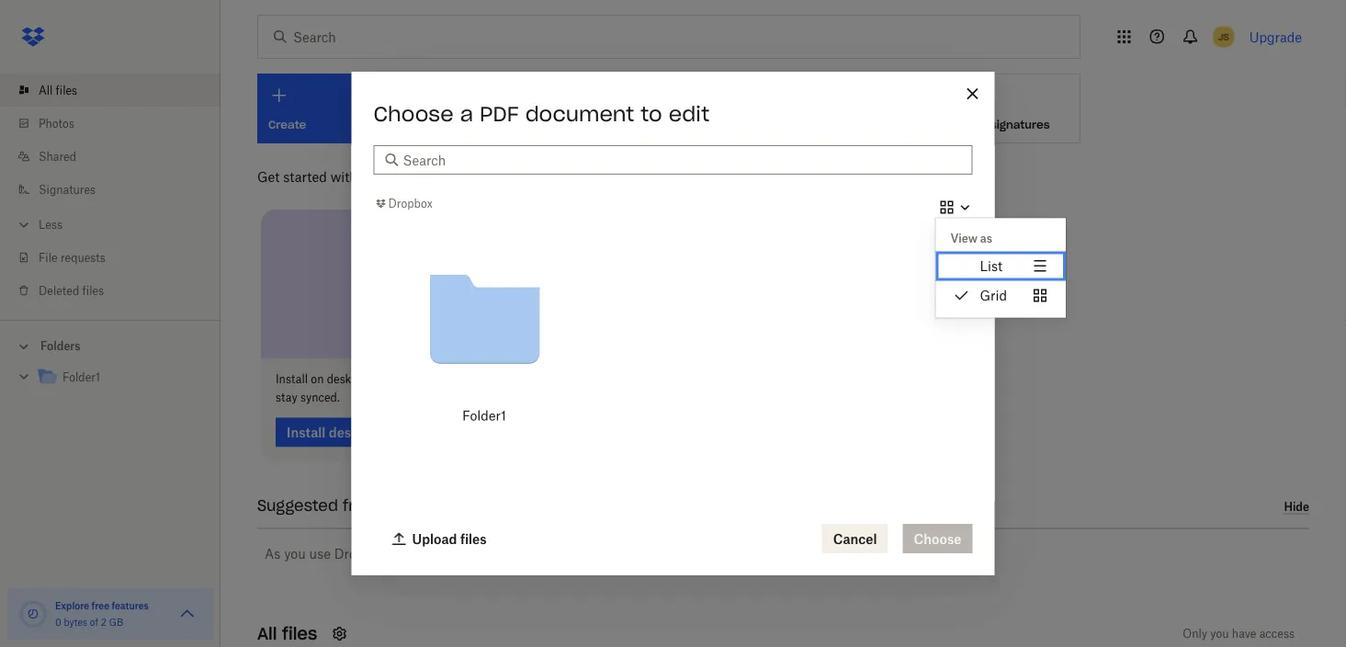 Task type: vqa. For each thing, say whether or not it's contained in the screenshot.
the Hide suggestion
no



Task type: describe. For each thing, give the bounding box(es) containing it.
get signatures
[[968, 117, 1051, 132]]

0 vertical spatial dropbox
[[361, 169, 413, 184]]

signatures
[[39, 183, 96, 196]]

0
[[55, 616, 61, 628]]

up
[[643, 546, 659, 562]]

all inside list item
[[39, 83, 53, 97]]

as
[[265, 546, 281, 562]]

install on desktop to work on files offline and stay synced.
[[276, 372, 510, 405]]

all files list item
[[0, 74, 221, 107]]

list
[[981, 258, 1003, 274]]

features
[[112, 600, 149, 611]]

show
[[608, 546, 640, 562]]

work
[[385, 372, 411, 386]]

create
[[549, 117, 587, 132]]

deleted files
[[39, 284, 104, 297]]

file
[[39, 251, 58, 264]]

files inside install on desktop to work on files offline and stay synced.
[[430, 372, 451, 386]]

access
[[1260, 627, 1295, 641]]

use
[[309, 546, 331, 562]]

file requests link
[[15, 241, 221, 274]]

bytes
[[64, 616, 87, 628]]

choose a pdf document to edit dialog
[[352, 72, 1067, 576]]

folder1 button
[[407, 242, 562, 434]]

1 horizontal spatial all
[[257, 623, 277, 645]]

automatically
[[522, 546, 604, 562]]

Search text field
[[403, 150, 962, 170]]

suggested from your activity
[[257, 497, 480, 515]]

2
[[101, 616, 107, 628]]

from
[[343, 497, 380, 515]]

folders
[[40, 339, 80, 353]]

dropbox link
[[374, 194, 433, 213]]

with
[[331, 169, 357, 184]]

folder1 link
[[37, 365, 206, 390]]

edit
[[669, 101, 710, 127]]

only you have access
[[1184, 627, 1295, 641]]

desktop
[[327, 372, 369, 386]]

explore
[[55, 600, 89, 611]]

you for all files
[[1211, 627, 1230, 641]]

started
[[283, 169, 327, 184]]

requests
[[61, 251, 106, 264]]

deleted
[[39, 284, 79, 297]]

signatures link
[[15, 173, 221, 206]]

signatures
[[991, 117, 1051, 132]]

dropbox inside choose a pdf document to edit dialog
[[388, 197, 433, 210]]

record button
[[677, 74, 802, 143]]

grid radio item
[[936, 281, 1067, 310]]



Task type: locate. For each thing, give the bounding box(es) containing it.
choose
[[374, 101, 454, 127]]

upgrade
[[1250, 29, 1303, 45]]

synced.
[[301, 391, 340, 405]]

all
[[39, 83, 53, 97], [257, 623, 277, 645]]

view as
[[951, 232, 993, 245]]

suggested
[[393, 546, 456, 562]]

get for get started with dropbox
[[257, 169, 280, 184]]

only
[[1184, 627, 1208, 641]]

1 horizontal spatial to
[[641, 101, 663, 127]]

list containing all files
[[0, 63, 221, 320]]

all files
[[39, 83, 77, 97], [257, 623, 318, 645]]

on up synced. at the bottom left of page
[[311, 372, 324, 386]]

all files up photos
[[39, 83, 77, 97]]

0 horizontal spatial all
[[39, 83, 53, 97]]

items
[[459, 546, 493, 562]]

0 vertical spatial folder1
[[63, 371, 100, 384]]

1 horizontal spatial folder1
[[463, 408, 506, 424]]

record
[[689, 117, 729, 132]]

choose a pdf document to edit
[[374, 101, 710, 127]]

offline
[[454, 372, 487, 386]]

0 vertical spatial all files
[[39, 83, 77, 97]]

0 vertical spatial you
[[284, 546, 306, 562]]

0 horizontal spatial get
[[257, 169, 280, 184]]

1 vertical spatial get
[[257, 169, 280, 184]]

all down as
[[257, 623, 277, 645]]

shared link
[[15, 140, 221, 173]]

0 horizontal spatial you
[[284, 546, 306, 562]]

you left have
[[1211, 627, 1230, 641]]

all files inside list item
[[39, 83, 77, 97]]

less
[[39, 217, 63, 231]]

0 vertical spatial all
[[39, 83, 53, 97]]

your
[[384, 497, 419, 515]]

folder1 for folder1 button
[[463, 408, 506, 424]]

1 vertical spatial you
[[1211, 627, 1230, 641]]

to left work
[[372, 372, 382, 386]]

to left edit
[[641, 101, 663, 127]]

grid
[[981, 288, 1008, 303]]

shared
[[39, 149, 76, 163]]

0 horizontal spatial all files
[[39, 83, 77, 97]]

1 vertical spatial all files
[[257, 623, 318, 645]]

gb
[[109, 616, 123, 628]]

all up photos
[[39, 83, 53, 97]]

here.
[[663, 546, 692, 562]]

create folder button
[[537, 74, 662, 143]]

install
[[276, 372, 308, 386]]

1 vertical spatial to
[[372, 372, 382, 386]]

dropbox,
[[334, 546, 389, 562]]

folder1 for folder1 'link'
[[63, 371, 100, 384]]

0 vertical spatial to
[[641, 101, 663, 127]]

0 vertical spatial get
[[968, 117, 988, 132]]

you right as
[[284, 546, 306, 562]]

all files down as
[[257, 623, 318, 645]]

folder1 inside button
[[463, 408, 506, 424]]

get left started on the top left of the page
[[257, 169, 280, 184]]

of
[[90, 616, 98, 628]]

1 vertical spatial all
[[257, 623, 277, 645]]

get
[[968, 117, 988, 132], [257, 169, 280, 184]]

get inside button
[[968, 117, 988, 132]]

file requests
[[39, 251, 106, 264]]

get started with dropbox
[[257, 169, 413, 184]]

files down use at bottom
[[282, 623, 318, 645]]

have
[[1233, 627, 1257, 641]]

get left signatures
[[968, 117, 988, 132]]

all files link
[[15, 74, 221, 107]]

on right work
[[414, 372, 427, 386]]

1 horizontal spatial all files
[[257, 623, 318, 645]]

you
[[284, 546, 306, 562], [1211, 627, 1230, 641]]

to inside dialog
[[641, 101, 663, 127]]

free
[[92, 600, 109, 611]]

files inside list item
[[56, 83, 77, 97]]

as
[[981, 232, 993, 245]]

get signatures button
[[956, 74, 1081, 143]]

on
[[311, 372, 324, 386], [414, 372, 427, 386]]

folders button
[[0, 332, 221, 359]]

0 horizontal spatial to
[[372, 372, 382, 386]]

document
[[526, 101, 635, 127]]

0 horizontal spatial on
[[311, 372, 324, 386]]

1 vertical spatial folder1
[[463, 408, 506, 424]]

folder1 down 'folders'
[[63, 371, 100, 384]]

deleted files link
[[15, 274, 221, 307]]

and
[[490, 372, 510, 386]]

2 on from the left
[[414, 372, 427, 386]]

1 horizontal spatial you
[[1211, 627, 1230, 641]]

photos link
[[15, 107, 221, 140]]

quota usage element
[[18, 599, 48, 629]]

list radio item
[[936, 251, 1067, 281]]

files
[[56, 83, 77, 97], [82, 284, 104, 297], [430, 372, 451, 386], [282, 623, 318, 645]]

stay
[[276, 391, 298, 405]]

dropbox down get started with dropbox
[[388, 197, 433, 210]]

dropbox
[[361, 169, 413, 184], [388, 197, 433, 210]]

dropbox image
[[15, 18, 51, 55]]

suggested
[[257, 497, 338, 515]]

upgrade link
[[1250, 29, 1303, 45]]

1 on from the left
[[311, 372, 324, 386]]

will
[[497, 546, 518, 562]]

files left offline
[[430, 372, 451, 386]]

folder1 down offline
[[463, 408, 506, 424]]

pdf
[[480, 101, 519, 127]]

folder1 inside 'link'
[[63, 371, 100, 384]]

folder1
[[63, 371, 100, 384], [463, 408, 506, 424]]

1 vertical spatial dropbox
[[388, 197, 433, 210]]

files right deleted in the left top of the page
[[82, 284, 104, 297]]

to inside install on desktop to work on files offline and stay synced.
[[372, 372, 382, 386]]

files up photos
[[56, 83, 77, 97]]

explore free features 0 bytes of 2 gb
[[55, 600, 149, 628]]

photos
[[39, 116, 74, 130]]

folder
[[590, 117, 623, 132]]

to
[[641, 101, 663, 127], [372, 372, 382, 386]]

activity
[[423, 497, 480, 515]]

a
[[460, 101, 473, 127]]

dropbox up dropbox link
[[361, 169, 413, 184]]

create folder
[[549, 117, 623, 132]]

1 horizontal spatial on
[[414, 372, 427, 386]]

list
[[0, 63, 221, 320]]

view
[[951, 232, 978, 245]]

get for get signatures
[[968, 117, 988, 132]]

0 horizontal spatial folder1
[[63, 371, 100, 384]]

less image
[[15, 216, 33, 234]]

you for suggested from your activity
[[284, 546, 306, 562]]

1 horizontal spatial get
[[968, 117, 988, 132]]

as you use dropbox, suggested items will automatically show up here.
[[265, 546, 692, 562]]



